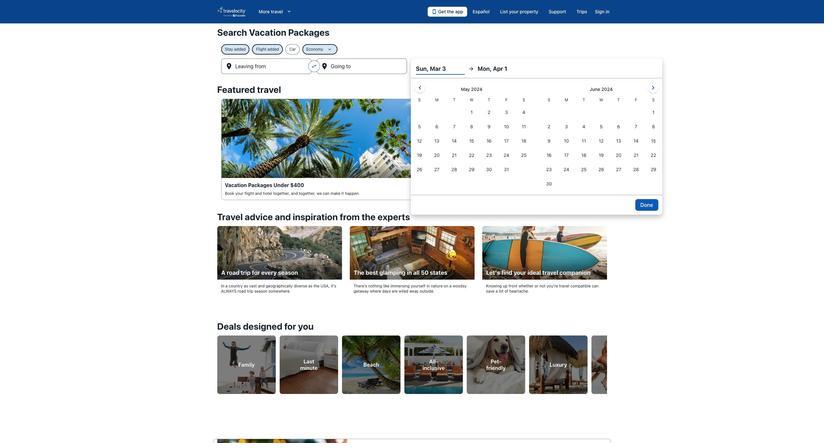 Task type: locate. For each thing, give the bounding box(es) containing it.
next month image
[[649, 84, 657, 92]]

main content
[[0, 23, 824, 443]]

next image
[[603, 359, 611, 367]]

download the app button image
[[432, 9, 437, 14]]



Task type: describe. For each thing, give the bounding box(es) containing it.
travel advice and inspiration from the experts region
[[213, 208, 611, 306]]

previous image
[[213, 359, 221, 367]]

swap origin and destination values image
[[311, 63, 317, 69]]

previous month image
[[416, 84, 424, 92]]

travelocity logo image
[[217, 6, 246, 17]]

featured travel region
[[213, 81, 611, 208]]



